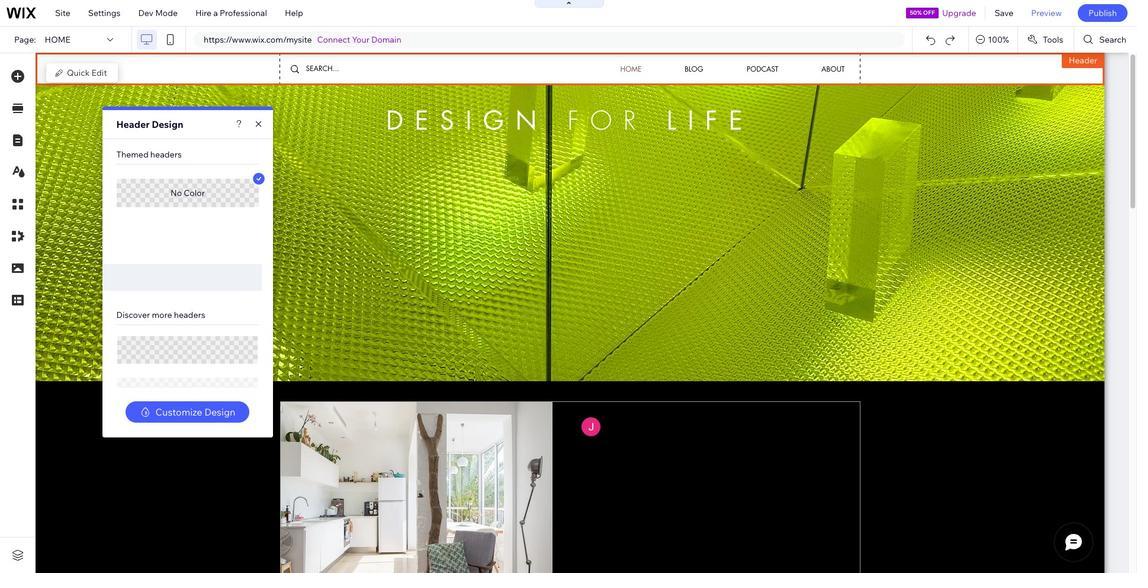 Task type: locate. For each thing, give the bounding box(es) containing it.
1 vertical spatial design
[[205, 407, 235, 418]]

no color
[[170, 188, 205, 198]]

upgrade
[[943, 8, 977, 18]]

publish
[[1089, 8, 1118, 18]]

headers right themed
[[150, 149, 182, 160]]

a
[[213, 8, 218, 18]]

edit
[[92, 68, 107, 78]]

site
[[55, 8, 70, 18]]

more
[[152, 310, 172, 321]]

header
[[1069, 55, 1098, 66], [116, 119, 150, 130]]

discover
[[116, 310, 150, 321]]

quick
[[67, 68, 90, 78]]

header for header design
[[116, 119, 150, 130]]

design
[[152, 119, 183, 130], [205, 407, 235, 418]]

0 vertical spatial header
[[1069, 55, 1098, 66]]

header down 'search' button
[[1069, 55, 1098, 66]]

0 horizontal spatial header
[[116, 119, 150, 130]]

no
[[170, 188, 182, 198]]

header design
[[116, 119, 183, 130]]

design for customize design
[[205, 407, 235, 418]]

color
[[184, 188, 205, 198]]

dev mode
[[138, 8, 178, 18]]

header up themed
[[116, 119, 150, 130]]

100%
[[989, 34, 1010, 45]]

design right customize
[[205, 407, 235, 418]]

publish button
[[1078, 4, 1128, 22]]

headers right more
[[174, 310, 205, 321]]

search
[[1100, 34, 1127, 45]]

home
[[45, 34, 70, 45]]

https://www.wix.com/mysite
[[204, 34, 312, 45]]

1 horizontal spatial design
[[205, 407, 235, 418]]

0 vertical spatial design
[[152, 119, 183, 130]]

0 horizontal spatial design
[[152, 119, 183, 130]]

tools
[[1043, 34, 1064, 45]]

headers
[[150, 149, 182, 160], [174, 310, 205, 321]]

customize design
[[156, 407, 235, 418]]

your
[[352, 34, 370, 45]]

design up themed headers
[[152, 119, 183, 130]]

1 vertical spatial header
[[116, 119, 150, 130]]

hire
[[196, 8, 212, 18]]

design inside button
[[205, 407, 235, 418]]

1 horizontal spatial header
[[1069, 55, 1098, 66]]



Task type: describe. For each thing, give the bounding box(es) containing it.
50%
[[910, 9, 922, 17]]

hire a professional
[[196, 8, 267, 18]]

customize design button
[[125, 402, 250, 423]]

dev
[[138, 8, 153, 18]]

customize
[[156, 407, 202, 418]]

https://www.wix.com/mysite connect your domain
[[204, 34, 402, 45]]

mode
[[155, 8, 178, 18]]

quick edit
[[67, 68, 107, 78]]

professional
[[220, 8, 267, 18]]

50% off
[[910, 9, 936, 17]]

1 vertical spatial headers
[[174, 310, 205, 321]]

100% button
[[970, 27, 1018, 53]]

off
[[924, 9, 936, 17]]

settings
[[88, 8, 121, 18]]

themed
[[116, 149, 149, 160]]

preview
[[1032, 8, 1062, 18]]

header for header
[[1069, 55, 1098, 66]]

design for header design
[[152, 119, 183, 130]]

save button
[[986, 0, 1023, 26]]

save
[[995, 8, 1014, 18]]

0 vertical spatial headers
[[150, 149, 182, 160]]

connect
[[317, 34, 350, 45]]

help
[[285, 8, 303, 18]]

search button
[[1075, 27, 1138, 53]]

preview button
[[1023, 0, 1071, 26]]

domain
[[372, 34, 402, 45]]

discover more headers
[[116, 310, 205, 321]]

themed headers
[[116, 149, 182, 160]]

tools button
[[1019, 27, 1075, 53]]



Task type: vqa. For each thing, say whether or not it's contained in the screenshot.
the Float
no



